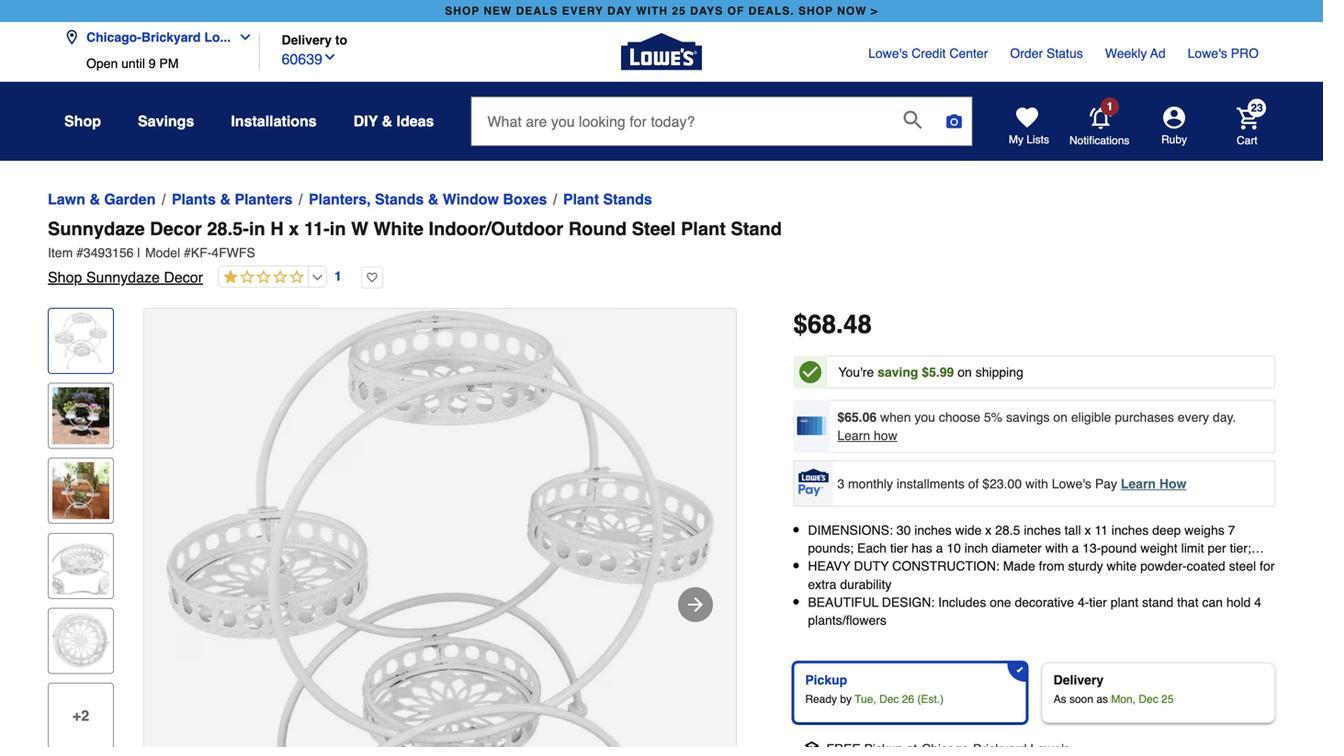 Task type: describe. For each thing, give the bounding box(es) containing it.
lawn
[[48, 191, 85, 208]]

1 star image
[[219, 269, 304, 286]]

weight
[[1141, 541, 1178, 556]]

& for plants
[[220, 191, 231, 208]]

|
[[137, 245, 141, 260]]

23
[[1251, 101, 1263, 114]]

inches up has
[[915, 523, 952, 538]]

pay
[[1095, 476, 1118, 491]]

stand
[[1142, 595, 1174, 610]]

of
[[728, 5, 745, 17]]

wide
[[955, 523, 982, 538]]

weekly
[[1105, 46, 1147, 61]]

lo...
[[204, 30, 231, 45]]

2 shop from the left
[[799, 5, 833, 17]]

chevron down image inside the chicago-brickyard lo... button
[[231, 30, 253, 45]]

lowe's home improvement notification center image
[[1090, 107, 1112, 129]]

lowe's for lowe's credit center
[[869, 46, 908, 61]]

3
[[838, 476, 845, 491]]

11-
[[304, 218, 330, 239]]

center
[[950, 46, 988, 61]]

chicago-brickyard lo...
[[86, 30, 231, 45]]

sunnydaze decor  #kf-4fwfs - thumbnail image
[[52, 312, 109, 369]]

steel
[[632, 218, 676, 239]]

white
[[374, 218, 424, 239]]

lawn & garden link
[[48, 188, 156, 210]]

my
[[1009, 133, 1024, 146]]

inches down heavy
[[808, 577, 845, 592]]

delivery for to
[[282, 33, 332, 47]]

2 in from the left
[[330, 218, 346, 239]]

duty
[[854, 559, 889, 574]]

learn inside "$65.06 when you choose 5% savings on eligible purchases every day. learn how"
[[838, 428, 870, 443]]

order
[[1010, 46, 1043, 61]]

diameter
[[992, 541, 1042, 556]]

purchases
[[1115, 410, 1174, 425]]

pickup image
[[804, 742, 819, 747]]

brickyard
[[141, 30, 201, 45]]

learn how button
[[838, 426, 898, 445]]

48
[[844, 310, 872, 339]]

sunnydaze inside sunnydaze decor 28.5-in h x 11-in w white indoor/outdoor round steel plant stand item # 3493156 | model # kf-4fwfs
[[48, 218, 145, 239]]

one
[[990, 595, 1012, 610]]

savings
[[138, 113, 194, 130]]

planters
[[235, 191, 293, 208]]

60639 button
[[282, 46, 337, 70]]

1 horizontal spatial lowe's
[[1052, 476, 1092, 491]]

the
[[1134, 559, 1152, 574]]

window
[[443, 191, 499, 208]]

by
[[840, 693, 852, 706]]

monthly
[[848, 476, 893, 491]]

2 a from the left
[[1072, 541, 1079, 556]]

1 # from the left
[[76, 245, 84, 260]]

tall down 13-
[[1089, 559, 1106, 574]]

3 monthly installments of $23.00 with lowe's pay learn how
[[838, 476, 1187, 491]]

deep
[[1153, 523, 1181, 538]]

25 for delivery
[[1162, 693, 1174, 706]]

$23.00
[[983, 476, 1022, 491]]

ruby button
[[1130, 107, 1219, 147]]

installments
[[897, 476, 965, 491]]

pickup ready by tue, dec 26 (est.)
[[805, 673, 944, 706]]

cart
[[1237, 134, 1258, 147]]

1 horizontal spatial learn
[[1121, 476, 1156, 491]]

steel
[[1229, 559, 1257, 574]]

extra
[[808, 577, 837, 592]]

installations button
[[231, 105, 317, 138]]

lowes pay logo image
[[795, 469, 832, 496]]

credit
[[912, 46, 946, 61]]

.
[[836, 310, 844, 339]]

inches down has
[[915, 559, 953, 574]]

4
[[1255, 595, 1262, 610]]

1 vertical spatial 1
[[335, 269, 342, 284]]

eligible
[[1071, 410, 1112, 425]]

my lists
[[1009, 133, 1050, 146]]

28.5-
[[207, 218, 249, 239]]

>
[[871, 5, 878, 17]]

25 for shop
[[672, 5, 686, 17]]

$5.99
[[922, 365, 954, 380]]

days
[[690, 5, 724, 17]]

planters, stands & window boxes link
[[309, 188, 547, 210]]

can
[[1202, 595, 1223, 610]]

weekly ad link
[[1105, 44, 1166, 62]]

savings
[[1006, 410, 1050, 425]]

Search Query text field
[[472, 97, 889, 145]]

location image
[[64, 30, 79, 45]]

round
[[569, 218, 627, 239]]

ready
[[805, 693, 837, 706]]

planters, stands & window boxes
[[309, 191, 547, 208]]

dimensions: 30 inches wide x 28.5 inches tall x 11 inches deep  weighs 7 pounds; each tier has a 10 inch diameter with a 13-pound weight limit per tier; shortest tier is 8.5 inches tall  middle is 14 inches tall  and the highest is 28.8 inches tall
[[808, 523, 1252, 592]]

delivery to
[[282, 33, 347, 47]]

on inside "$65.06 when you choose 5% savings on eligible purchases every day. learn how"
[[1054, 410, 1068, 425]]

day
[[608, 5, 632, 17]]

you
[[915, 410, 936, 425]]

heart outline image
[[361, 267, 383, 289]]

option group containing pickup
[[786, 655, 1283, 731]]

0 vertical spatial on
[[958, 365, 972, 380]]

as
[[1097, 693, 1108, 706]]

lowe's pro
[[1188, 46, 1259, 61]]

white
[[1107, 559, 1137, 574]]

mon,
[[1112, 693, 1136, 706]]

dimensions:
[[808, 523, 893, 538]]

weekly ad
[[1105, 46, 1166, 61]]

stands for planters,
[[375, 191, 424, 208]]

notifications
[[1070, 134, 1130, 147]]

8.5
[[894, 559, 912, 574]]

2 is from the left
[[1018, 559, 1027, 574]]

2 horizontal spatial x
[[1085, 523, 1091, 538]]

28.8
[[1214, 559, 1239, 574]]

pm
[[159, 56, 179, 71]]

lowe's home improvement cart image
[[1237, 107, 1259, 129]]

13-
[[1083, 541, 1101, 556]]

sunnydaze decor  #kf-4fwfs - thumbnail5 image
[[52, 612, 109, 669]]

plant
[[1111, 595, 1139, 610]]

savings button
[[138, 105, 194, 138]]

heavy
[[808, 559, 851, 574]]

0 horizontal spatial tier
[[860, 559, 878, 574]]

new
[[484, 5, 512, 17]]



Task type: vqa. For each thing, say whether or not it's contained in the screenshot.
Sunnydaze Decor  #KF-4FWFS - Thumbnail
yes



Task type: locate. For each thing, give the bounding box(es) containing it.
0 horizontal spatial 1
[[335, 269, 342, 284]]

tier up 8.5
[[890, 541, 908, 556]]

& inside diy & ideas button
[[382, 113, 393, 130]]

1 horizontal spatial 25
[[1162, 693, 1174, 706]]

& for lawn
[[89, 191, 100, 208]]

1 left heart outline image
[[335, 269, 342, 284]]

# right item
[[76, 245, 84, 260]]

tall up beautiful on the bottom right of page
[[849, 577, 865, 592]]

pound
[[1101, 541, 1137, 556]]

1 horizontal spatial dec
[[1139, 693, 1159, 706]]

x left 11
[[1085, 523, 1091, 538]]

my lists link
[[1009, 107, 1050, 147]]

1 in from the left
[[249, 218, 265, 239]]

$65.06
[[838, 410, 877, 425]]

25 right with
[[672, 5, 686, 17]]

lowe's for lowe's pro
[[1188, 46, 1228, 61]]

now
[[837, 5, 867, 17]]

item number 3 4 9 3 1 5 6 and model number k f - 4 f w f s element
[[48, 244, 1276, 262]]

2 vertical spatial tier
[[1089, 595, 1107, 610]]

learn right pay
[[1121, 476, 1156, 491]]

0 vertical spatial learn
[[838, 428, 870, 443]]

per
[[1208, 541, 1227, 556]]

plants/flowers
[[808, 613, 887, 628]]

learn down $65.06
[[838, 428, 870, 443]]

1 vertical spatial chevron down image
[[323, 50, 337, 64]]

open until 9 pm
[[86, 56, 179, 71]]

how
[[874, 428, 898, 443]]

sunnydaze decor  #kf-4fwfs image
[[144, 309, 736, 747]]

0 vertical spatial 25
[[672, 5, 686, 17]]

0 horizontal spatial #
[[76, 245, 84, 260]]

0 vertical spatial chevron down image
[[231, 30, 253, 45]]

on right $5.99
[[958, 365, 972, 380]]

lowe's pro link
[[1188, 44, 1259, 62]]

3493156
[[84, 245, 134, 260]]

1 horizontal spatial plant
[[681, 218, 726, 239]]

1 dec from the left
[[880, 693, 899, 706]]

1 vertical spatial on
[[1054, 410, 1068, 425]]

& right lawn
[[89, 191, 100, 208]]

every
[[1178, 410, 1210, 425]]

0 vertical spatial 1
[[1107, 100, 1113, 113]]

x inside sunnydaze decor 28.5-in h x 11-in w white indoor/outdoor round steel plant stand item # 3493156 | model # kf-4fwfs
[[289, 218, 299, 239]]

+2
[[72, 707, 89, 724]]

delivery up soon
[[1054, 673, 1104, 688]]

stands up "white"
[[375, 191, 424, 208]]

4-
[[1078, 595, 1089, 610]]

0 vertical spatial with
[[1026, 476, 1049, 491]]

plants & planters
[[172, 191, 293, 208]]

shop for shop sunnydaze decor
[[48, 269, 82, 286]]

tier up durability
[[860, 559, 878, 574]]

0 horizontal spatial is
[[881, 559, 890, 574]]

1 stands from the left
[[375, 191, 424, 208]]

ideas
[[397, 113, 434, 130]]

planters,
[[309, 191, 371, 208]]

tier inside heavy duty construction: made from sturdy white powder-coated steel for extra durability beautiful design: includes one decorative 4-tier plant stand that can hold 4 plants/flowers
[[1089, 595, 1107, 610]]

inches right '14'
[[1048, 559, 1086, 574]]

tier;
[[1230, 541, 1252, 556]]

1 up the notifications
[[1107, 100, 1113, 113]]

1 vertical spatial shop
[[48, 269, 82, 286]]

order status link
[[1010, 44, 1083, 62]]

& inside plants & planters link
[[220, 191, 231, 208]]

hold
[[1227, 595, 1251, 610]]

camera image
[[945, 112, 964, 131]]

0 horizontal spatial stands
[[375, 191, 424, 208]]

sunnydaze decor  #kf-4fwfs - thumbnail2 image
[[52, 387, 109, 444]]

x left 28.5
[[986, 523, 992, 538]]

has
[[912, 541, 933, 556]]

1 horizontal spatial a
[[1072, 541, 1079, 556]]

highest
[[1156, 559, 1197, 574]]

is left 8.5
[[881, 559, 890, 574]]

lowe's credit center link
[[869, 44, 988, 62]]

1 horizontal spatial delivery
[[1054, 673, 1104, 688]]

0 vertical spatial sunnydaze
[[48, 218, 145, 239]]

tall left 11
[[1065, 523, 1081, 538]]

1 horizontal spatial 1
[[1107, 100, 1113, 113]]

in left w
[[330, 218, 346, 239]]

0 horizontal spatial learn
[[838, 428, 870, 443]]

25 right mon,
[[1162, 693, 1174, 706]]

1 is from the left
[[881, 559, 890, 574]]

lowe's left credit
[[869, 46, 908, 61]]

from
[[1039, 559, 1065, 574]]

1 horizontal spatial chevron down image
[[323, 50, 337, 64]]

0 vertical spatial plant
[[563, 191, 599, 208]]

1 horizontal spatial in
[[330, 218, 346, 239]]

1 a from the left
[[936, 541, 943, 556]]

inches up diameter
[[1024, 523, 1061, 538]]

delivery up "60639"
[[282, 33, 332, 47]]

sunnydaze
[[48, 218, 145, 239], [86, 269, 160, 286]]

& inside lawn & garden link
[[89, 191, 100, 208]]

on
[[958, 365, 972, 380], [1054, 410, 1068, 425]]

& right diy
[[382, 113, 393, 130]]

plant inside sunnydaze decor 28.5-in h x 11-in w white indoor/outdoor round steel plant stand item # 3493156 | model # kf-4fwfs
[[681, 218, 726, 239]]

plant up round
[[563, 191, 599, 208]]

you're saving $5.99 on shipping
[[839, 365, 1024, 380]]

shop for shop
[[64, 113, 101, 130]]

chevron down image
[[231, 30, 253, 45], [323, 50, 337, 64]]

and
[[1109, 559, 1131, 574]]

shop sunnydaze decor
[[48, 269, 203, 286]]

0 horizontal spatial in
[[249, 218, 265, 239]]

x right h on the top
[[289, 218, 299, 239]]

& for diy
[[382, 113, 393, 130]]

beautiful
[[808, 595, 879, 610]]

1 horizontal spatial tier
[[890, 541, 908, 556]]

1 shop from the left
[[445, 5, 480, 17]]

1 vertical spatial learn
[[1121, 476, 1156, 491]]

decorative
[[1015, 595, 1074, 610]]

1 vertical spatial sunnydaze
[[86, 269, 160, 286]]

sunnydaze up 3493156
[[48, 218, 145, 239]]

2 horizontal spatial tier
[[1089, 595, 1107, 610]]

dec left 26
[[880, 693, 899, 706]]

1 vertical spatial with
[[1046, 541, 1069, 556]]

14
[[1031, 559, 1045, 574]]

5%
[[984, 410, 1003, 425]]

lowe's inside "link"
[[1188, 46, 1228, 61]]

shop
[[64, 113, 101, 130], [48, 269, 82, 286]]

stand
[[731, 218, 782, 239]]

a left 13-
[[1072, 541, 1079, 556]]

inches up pound
[[1112, 523, 1149, 538]]

None search field
[[471, 97, 973, 161]]

is
[[881, 559, 890, 574], [1018, 559, 1027, 574], [1201, 559, 1210, 574]]

0 horizontal spatial shop
[[445, 5, 480, 17]]

with up the from
[[1046, 541, 1069, 556]]

delivery for as
[[1054, 673, 1104, 688]]

4fwfs
[[212, 245, 255, 260]]

construction:
[[893, 559, 1000, 574]]

status
[[1047, 46, 1083, 61]]

9
[[149, 56, 156, 71]]

1 horizontal spatial stands
[[603, 191, 652, 208]]

lowe's left pay
[[1052, 476, 1092, 491]]

learn how link
[[1121, 476, 1187, 491]]

model
[[145, 245, 180, 260]]

sunnydaze decor  #kf-4fwfs - thumbnail3 image
[[52, 462, 109, 519]]

0 vertical spatial delivery
[[282, 33, 332, 47]]

68
[[808, 310, 836, 339]]

every
[[562, 5, 604, 17]]

sturdy
[[1068, 559, 1103, 574]]

dec inside the "pickup ready by tue, dec 26 (est.)"
[[880, 693, 899, 706]]

search image
[[904, 111, 922, 129]]

with right '$23.00'
[[1026, 476, 1049, 491]]

tall down '10'
[[956, 559, 973, 574]]

decor up model
[[150, 218, 202, 239]]

with
[[636, 5, 668, 17]]

0 horizontal spatial dec
[[880, 693, 899, 706]]

shop down item
[[48, 269, 82, 286]]

chevron down image right brickyard
[[231, 30, 253, 45]]

ad
[[1151, 46, 1166, 61]]

1 horizontal spatial on
[[1054, 410, 1068, 425]]

& up "28.5-"
[[220, 191, 231, 208]]

pro
[[1231, 46, 1259, 61]]

dec right mon,
[[1139, 693, 1159, 706]]

shop left new
[[445, 5, 480, 17]]

stands
[[375, 191, 424, 208], [603, 191, 652, 208]]

1 horizontal spatial #
[[184, 245, 191, 260]]

lists
[[1027, 133, 1050, 146]]

tue,
[[855, 693, 877, 706]]

option group
[[786, 655, 1283, 731]]

plant up item number 3 4 9 3 1 5 6 and model number k f - 4 f w f s element
[[681, 218, 726, 239]]

& left window
[[428, 191, 439, 208]]

sunnydaze decor  #kf-4fwfs - thumbnail4 image
[[52, 537, 109, 594]]

a left '10'
[[936, 541, 943, 556]]

arrow right image
[[685, 594, 707, 616]]

includes
[[939, 595, 986, 610]]

1 vertical spatial tier
[[860, 559, 878, 574]]

$65.06 when you choose 5% savings on eligible purchases every day. learn how
[[838, 410, 1236, 443]]

3 is from the left
[[1201, 559, 1210, 574]]

stands up steel
[[603, 191, 652, 208]]

garden
[[104, 191, 156, 208]]

25 inside delivery as soon as mon, dec 25
[[1162, 693, 1174, 706]]

tier left 'plant'
[[1089, 595, 1107, 610]]

middle
[[976, 559, 1014, 574]]

plants
[[172, 191, 216, 208]]

indoor/outdoor
[[429, 218, 564, 239]]

limit
[[1182, 541, 1204, 556]]

60639
[[282, 51, 323, 68]]

2 dec from the left
[[1139, 693, 1159, 706]]

0 horizontal spatial 25
[[672, 5, 686, 17]]

0 horizontal spatial lowe's
[[869, 46, 908, 61]]

0 horizontal spatial delivery
[[282, 33, 332, 47]]

0 vertical spatial tier
[[890, 541, 908, 556]]

1 horizontal spatial is
[[1018, 559, 1027, 574]]

that
[[1177, 595, 1199, 610]]

1 horizontal spatial shop
[[799, 5, 833, 17]]

sunnydaze down 3493156
[[86, 269, 160, 286]]

0 horizontal spatial x
[[289, 218, 299, 239]]

is left the 28.8
[[1201, 559, 1210, 574]]

plant stands link
[[563, 188, 652, 210]]

0 horizontal spatial on
[[958, 365, 972, 380]]

on left eligible
[[1054, 410, 1068, 425]]

heavy duty construction: made from sturdy white powder-coated steel for extra durability beautiful design: includes one decorative 4-tier plant stand that can hold 4 plants/flowers
[[808, 559, 1275, 628]]

dec inside delivery as soon as mon, dec 25
[[1139, 693, 1159, 706]]

lowe's left pro
[[1188, 46, 1228, 61]]

shop down open
[[64, 113, 101, 130]]

0 vertical spatial decor
[[150, 218, 202, 239]]

shop left now
[[799, 5, 833, 17]]

chevron down image down 'to'
[[323, 50, 337, 64]]

0 horizontal spatial a
[[936, 541, 943, 556]]

2 stands from the left
[[603, 191, 652, 208]]

2 horizontal spatial lowe's
[[1188, 46, 1228, 61]]

check circle filled image
[[799, 361, 822, 383]]

7
[[1228, 523, 1236, 538]]

deals.
[[749, 5, 795, 17]]

0 vertical spatial shop
[[64, 113, 101, 130]]

0 horizontal spatial plant
[[563, 191, 599, 208]]

delivery inside delivery as soon as mon, dec 25
[[1054, 673, 1104, 688]]

shop
[[445, 5, 480, 17], [799, 5, 833, 17]]

1 horizontal spatial x
[[986, 523, 992, 538]]

chicago-brickyard lo... button
[[64, 19, 260, 56]]

26
[[902, 693, 915, 706]]

decor inside sunnydaze decor 28.5-in h x 11-in w white indoor/outdoor round steel plant stand item # 3493156 | model # kf-4fwfs
[[150, 218, 202, 239]]

powder-
[[1141, 559, 1187, 574]]

plant
[[563, 191, 599, 208], [681, 218, 726, 239]]

is left '14'
[[1018, 559, 1027, 574]]

25
[[672, 5, 686, 17], [1162, 693, 1174, 706]]

with
[[1026, 476, 1049, 491], [1046, 541, 1069, 556]]

open
[[86, 56, 118, 71]]

w
[[351, 218, 369, 239]]

until
[[121, 56, 145, 71]]

1 vertical spatial delivery
[[1054, 673, 1104, 688]]

boxes
[[503, 191, 547, 208]]

decor down kf-
[[164, 269, 203, 286]]

chevron down image inside '60639' button
[[323, 50, 337, 64]]

inch
[[965, 541, 988, 556]]

weighs
[[1185, 523, 1225, 538]]

2 # from the left
[[184, 245, 191, 260]]

1
[[1107, 100, 1113, 113], [335, 269, 342, 284]]

& inside planters, stands & window boxes link
[[428, 191, 439, 208]]

1 vertical spatial plant
[[681, 218, 726, 239]]

lowe's home improvement lists image
[[1016, 107, 1039, 129]]

2 horizontal spatial is
[[1201, 559, 1210, 574]]

with inside dimensions: 30 inches wide x 28.5 inches tall x 11 inches deep  weighs 7 pounds; each tier has a 10 inch diameter with a 13-pound weight limit per tier; shortest tier is 8.5 inches tall  middle is 14 inches tall  and the highest is 28.8 inches tall
[[1046, 541, 1069, 556]]

1 vertical spatial 25
[[1162, 693, 1174, 706]]

x
[[289, 218, 299, 239], [986, 523, 992, 538], [1085, 523, 1091, 538]]

stands for plant
[[603, 191, 652, 208]]

1 vertical spatial decor
[[164, 269, 203, 286]]

lowe's home improvement logo image
[[621, 11, 702, 92]]

# right model
[[184, 245, 191, 260]]

0 horizontal spatial chevron down image
[[231, 30, 253, 45]]

in left h on the top
[[249, 218, 265, 239]]



